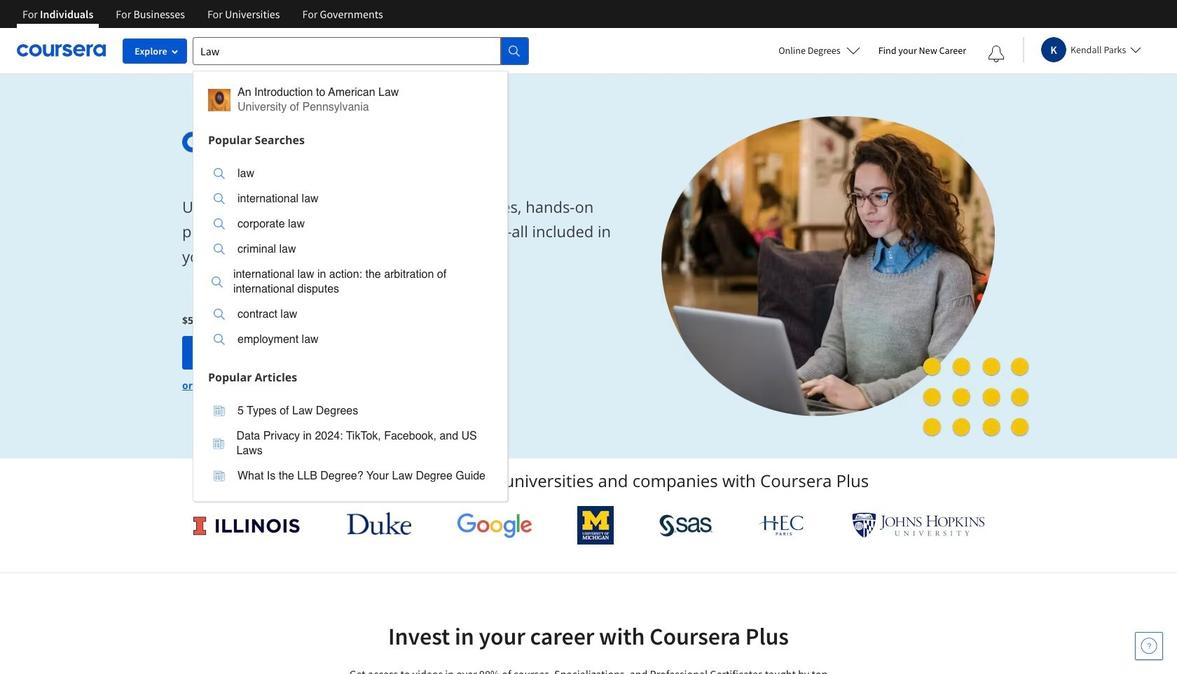 Task type: locate. For each thing, give the bounding box(es) containing it.
university of illinois at urbana-champaign image
[[192, 515, 301, 537]]

sas image
[[659, 515, 712, 537]]

0 vertical spatial list box
[[193, 152, 507, 365]]

list box
[[193, 152, 507, 365], [193, 390, 507, 501]]

suggestion image image
[[208, 89, 231, 111], [214, 168, 225, 179], [214, 193, 225, 205], [214, 219, 225, 230], [214, 244, 225, 255], [212, 276, 223, 288], [214, 309, 225, 320], [214, 334, 225, 345], [214, 406, 225, 417], [213, 438, 224, 449], [214, 471, 225, 482]]

coursera image
[[17, 39, 106, 62]]

What do you want to learn? text field
[[193, 37, 501, 65]]

None search field
[[193, 37, 529, 502]]

1 vertical spatial list box
[[193, 390, 507, 501]]

2 list box from the top
[[193, 390, 507, 501]]

johns hopkins university image
[[852, 513, 985, 539]]



Task type: vqa. For each thing, say whether or not it's contained in the screenshot.
Learn More 'Button'
no



Task type: describe. For each thing, give the bounding box(es) containing it.
coursera plus image
[[182, 132, 395, 153]]

autocomplete results list box
[[193, 70, 508, 502]]

help center image
[[1141, 638, 1157, 655]]

hec paris image
[[758, 511, 807, 540]]

duke university image
[[347, 513, 411, 535]]

google image
[[457, 513, 532, 539]]

banner navigation
[[11, 0, 394, 28]]

university of michigan image
[[578, 507, 614, 545]]

1 list box from the top
[[193, 152, 507, 365]]



